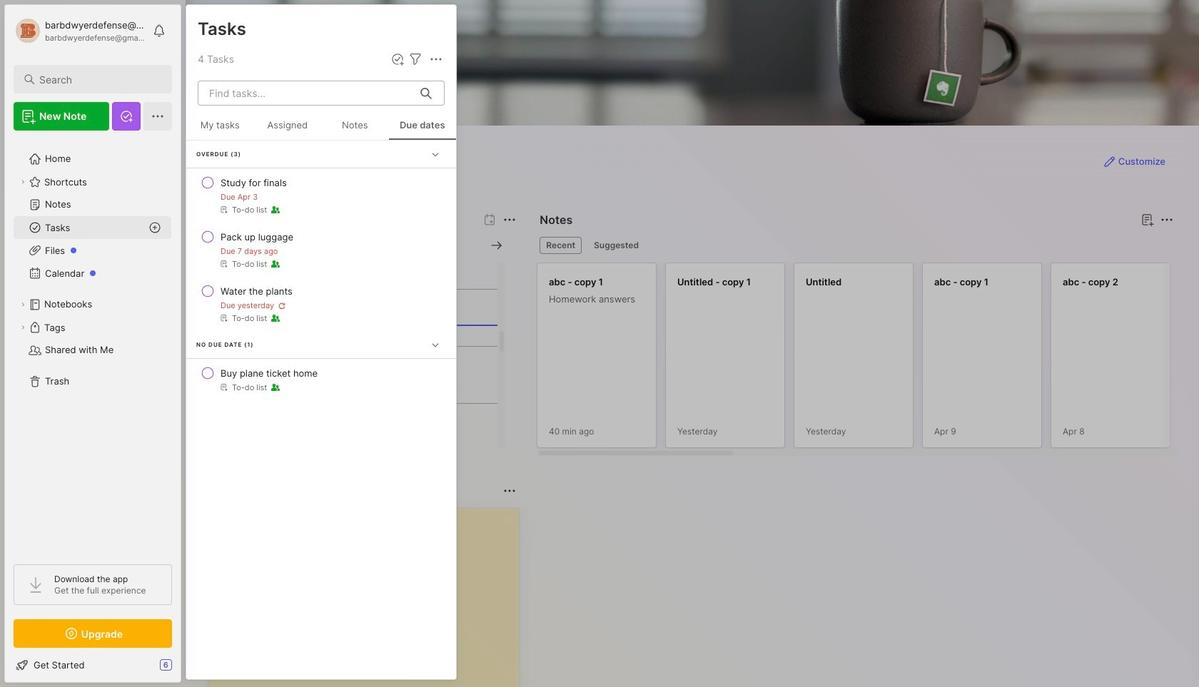 Task type: vqa. For each thing, say whether or not it's contained in the screenshot.
Study for finals 1 cell
yes



Task type: describe. For each thing, give the bounding box(es) containing it.
more actions and view options image
[[428, 51, 445, 68]]

1 row from the top
[[192, 170, 451, 221]]

Account field
[[14, 16, 146, 45]]

tree inside the main element
[[5, 139, 181, 552]]

pack up luggage 2 cell
[[221, 230, 294, 244]]

collapse overdue image
[[428, 147, 443, 161]]

collapse noduedate image
[[428, 338, 443, 352]]

main element
[[0, 0, 186, 688]]

none search field inside the main element
[[39, 71, 159, 88]]

water the plants 3 cell
[[221, 284, 293, 299]]

Find tasks… text field
[[201, 81, 412, 105]]

More actions and view options field
[[424, 51, 445, 68]]

expand tags image
[[19, 324, 27, 332]]

buy plane ticket home 5 cell
[[221, 366, 318, 381]]

3 row from the top
[[192, 279, 451, 330]]

new task image
[[391, 52, 405, 66]]

0 horizontal spatial row group
[[186, 141, 456, 401]]



Task type: locate. For each thing, give the bounding box(es) containing it.
4 row from the top
[[192, 361, 451, 399]]

Filter tasks field
[[407, 51, 424, 68]]

None search field
[[39, 71, 159, 88]]

Start writing… text field
[[221, 509, 519, 688]]

tree
[[5, 139, 181, 552]]

2 tab from the left
[[588, 237, 646, 254]]

Help and Learning task checklist field
[[5, 654, 181, 677]]

study for finals 1 cell
[[221, 176, 287, 190]]

0 horizontal spatial tab
[[540, 237, 582, 254]]

1 horizontal spatial tab
[[588, 237, 646, 254]]

filter tasks image
[[407, 51, 424, 68]]

row
[[192, 170, 451, 221], [192, 224, 451, 276], [192, 279, 451, 330], [192, 361, 451, 399]]

tab list
[[540, 237, 1172, 254]]

click to collapse image
[[180, 661, 191, 678]]

tab
[[540, 237, 582, 254], [588, 237, 646, 254]]

1 horizontal spatial row group
[[537, 263, 1200, 457]]

row group
[[186, 141, 456, 401], [537, 263, 1200, 457]]

Search text field
[[39, 73, 159, 86]]

expand notebooks image
[[19, 301, 27, 309]]

1 tab from the left
[[540, 237, 582, 254]]

2 row from the top
[[192, 224, 451, 276]]



